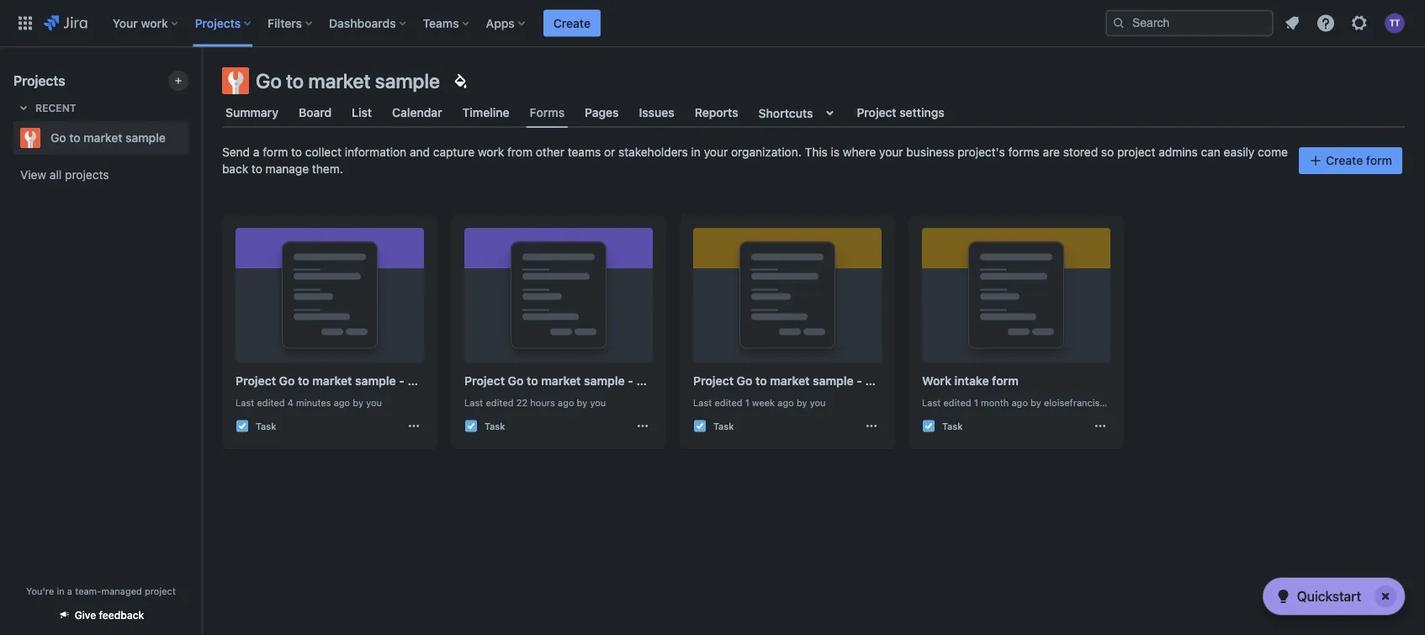 Task type: vqa. For each thing, say whether or not it's contained in the screenshot.
'List' LINK
yes



Task type: describe. For each thing, give the bounding box(es) containing it.
last edited 22 hours ago by you
[[465, 397, 606, 408]]

primary element
[[10, 0, 1106, 47]]

ago for month
[[1012, 397, 1028, 408]]

create for create
[[554, 16, 591, 30]]

you're in a team-managed project
[[26, 586, 176, 597]]

you're
[[26, 586, 54, 597]]

0 horizontal spatial project
[[145, 586, 176, 597]]

market up "list"
[[308, 69, 371, 93]]

by for minutes
[[353, 397, 364, 408]]

go for last edited 22 hours ago by you
[[508, 374, 524, 388]]

where
[[843, 145, 876, 159]]

collect
[[305, 145, 342, 159]]

and
[[410, 145, 430, 159]]

pages link
[[582, 98, 622, 128]]

hours
[[530, 397, 555, 408]]

can
[[1201, 145, 1221, 159]]

pages
[[585, 106, 619, 120]]

work intake form
[[922, 374, 1019, 388]]

you for last edited 4 minutes ago by you
[[366, 397, 382, 408]]

project go to market sample - task form for last edited 22 hours ago by you
[[465, 374, 695, 388]]

timeline
[[463, 106, 510, 120]]

4
[[288, 397, 294, 408]]

Search field
[[1106, 10, 1274, 37]]

to up last edited 22 hours ago by you
[[527, 374, 538, 388]]

sample for last edited 1 week ago by you
[[813, 374, 854, 388]]

settings image
[[1350, 13, 1370, 33]]

stored
[[1064, 145, 1098, 159]]

to up manage
[[291, 145, 302, 159]]

list link
[[349, 98, 375, 128]]

come
[[1258, 145, 1288, 159]]

dashboards
[[329, 16, 396, 30]]

view all projects
[[20, 168, 109, 182]]

calendar
[[392, 106, 442, 120]]

board link
[[295, 98, 335, 128]]

summary
[[226, 106, 279, 120]]

by for month
[[1031, 397, 1042, 408]]

form actions image for work intake form
[[1094, 420, 1108, 433]]

work inside popup button
[[141, 16, 168, 30]]

sample up calendar
[[375, 69, 440, 93]]

appswitcher icon image
[[15, 13, 35, 33]]

information
[[345, 145, 407, 159]]

filters button
[[263, 10, 319, 37]]

1 vertical spatial go to market sample
[[50, 131, 166, 145]]

week
[[752, 397, 775, 408]]

work
[[922, 374, 952, 388]]

form inside button
[[1367, 154, 1393, 167]]

your profile and settings image
[[1385, 13, 1406, 33]]

notifications image
[[1283, 13, 1303, 33]]

by for week
[[797, 397, 808, 408]]

to down 'recent' on the top of page
[[69, 131, 81, 145]]

business
[[907, 145, 955, 159]]

forms
[[530, 105, 565, 119]]

form for work intake form
[[992, 374, 1019, 388]]

filters
[[268, 16, 302, 30]]

intake
[[955, 374, 989, 388]]

last edited 1 week ago by you
[[693, 397, 826, 408]]

form for last edited 4 minutes ago by you
[[437, 374, 466, 388]]

stakeholders
[[619, 145, 688, 159]]

market for last edited 22 hours ago by you
[[541, 374, 581, 388]]

month
[[981, 397, 1009, 408]]

go for last edited 4 minutes ago by you
[[279, 374, 295, 388]]

project for last edited 1 week ago by you
[[693, 374, 734, 388]]

all
[[50, 168, 62, 182]]

a inside 'send a form to collect information and capture work from other teams or stakeholders in your organization. this is where your business project's forms are stored so project admins can easily come back to manage them.'
[[253, 145, 260, 159]]

project inside 'send a form to collect information and capture work from other teams or stakeholders in your organization. this is where your business project's forms are stored so project admins can easily come back to manage them.'
[[1118, 145, 1156, 159]]

last for last edited 1 week ago by you
[[693, 397, 712, 408]]

by for hours
[[577, 397, 588, 408]]

form for last edited 1 week ago by you
[[895, 374, 924, 388]]

apps
[[486, 16, 515, 30]]

last for last edited 22 hours ago by you
[[465, 397, 483, 408]]

so
[[1102, 145, 1115, 159]]

to up last edited 4 minutes ago by you
[[298, 374, 309, 388]]

teams button
[[418, 10, 476, 37]]

last edited 1 month ago by eloisefrancis23
[[922, 397, 1112, 408]]

issues
[[639, 106, 675, 120]]

timeline link
[[459, 98, 513, 128]]

from
[[507, 145, 533, 159]]

project's
[[958, 145, 1006, 159]]

go inside 'go to market sample' link
[[50, 131, 66, 145]]

edited for week
[[715, 397, 743, 408]]

summary link
[[222, 98, 282, 128]]

projects
[[65, 168, 109, 182]]

view
[[20, 168, 46, 182]]

0 horizontal spatial a
[[67, 586, 72, 597]]



Task type: locate. For each thing, give the bounding box(es) containing it.
3 - from the left
[[857, 374, 863, 388]]

go to market sample up view all projects link
[[50, 131, 166, 145]]

create
[[554, 16, 591, 30], [1327, 154, 1364, 167]]

4 by from the left
[[1031, 397, 1042, 408]]

to up board
[[286, 69, 304, 93]]

form actions image for last edited 1 week ago by you
[[865, 420, 879, 433]]

form for send a form to collect information and capture work from other teams or stakeholders in your organization. this is where your business project's forms are stored so project admins can easily come back to manage them.
[[263, 145, 288, 159]]

work inside 'send a form to collect information and capture work from other teams or stakeholders in your organization. this is where your business project's forms are stored so project admins can easily come back to manage them.'
[[478, 145, 504, 159]]

project up last edited 4 minutes ago by you
[[236, 374, 276, 388]]

0 horizontal spatial form
[[263, 145, 288, 159]]

create for create form
[[1327, 154, 1364, 167]]

last
[[236, 397, 254, 408], [465, 397, 483, 408], [693, 397, 712, 408], [922, 397, 941, 408]]

2 project go to market sample - task form from the left
[[465, 374, 695, 388]]

0 horizontal spatial work
[[141, 16, 168, 30]]

go up last edited 1 week ago by you
[[737, 374, 753, 388]]

banner
[[0, 0, 1426, 47]]

project settings
[[857, 106, 945, 120]]

-
[[399, 374, 405, 388], [628, 374, 634, 388], [857, 374, 863, 388]]

0 horizontal spatial create
[[554, 16, 591, 30]]

ago right hours
[[558, 397, 574, 408]]

edited for minutes
[[257, 397, 285, 408]]

give
[[75, 610, 96, 622]]

sidebar navigation image
[[183, 67, 221, 101]]

give feedback
[[75, 610, 144, 622]]

1 last from the left
[[236, 397, 254, 408]]

capture
[[433, 145, 475, 159]]

edited down work intake form
[[944, 397, 972, 408]]

1 horizontal spatial form actions image
[[1094, 420, 1108, 433]]

market up hours
[[541, 374, 581, 388]]

sample for last edited 4 minutes ago by you
[[355, 374, 396, 388]]

edited for hours
[[486, 397, 514, 408]]

in right stakeholders
[[691, 145, 701, 159]]

3 by from the left
[[797, 397, 808, 408]]

create project image
[[172, 74, 185, 88]]

1 project go to market sample - task form from the left
[[236, 374, 466, 388]]

in inside 'send a form to collect information and capture work from other teams or stakeholders in your organization. this is where your business project's forms are stored so project admins can easily come back to manage them.'
[[691, 145, 701, 159]]

sample up last edited 1 week ago by you
[[813, 374, 854, 388]]

shortcuts
[[759, 106, 813, 120]]

- for last edited 1 week ago by you
[[857, 374, 863, 388]]

2 horizontal spatial you
[[810, 397, 826, 408]]

2 edited from the left
[[486, 397, 514, 408]]

project go to market sample - task form for last edited 1 week ago by you
[[693, 374, 924, 388]]

0 vertical spatial go to market sample
[[256, 69, 440, 93]]

form actions image for last edited 22 hours ago by you
[[636, 420, 650, 433]]

1 for intake
[[974, 397, 979, 408]]

edited left 22 on the left bottom
[[486, 397, 514, 408]]

1 horizontal spatial projects
[[195, 16, 241, 30]]

search image
[[1113, 16, 1126, 30]]

create inside button
[[554, 16, 591, 30]]

2 horizontal spatial form
[[895, 374, 924, 388]]

help image
[[1316, 13, 1336, 33]]

ago for week
[[778, 397, 794, 408]]

send a form to collect information and capture work from other teams or stakeholders in your organization. this is where your business project's forms are stored so project admins can easily come back to manage them.
[[222, 145, 1288, 176]]

quickstart
[[1297, 589, 1362, 605]]

you right minutes on the left
[[366, 397, 382, 408]]

project go to market sample - task form for last edited 4 minutes ago by you
[[236, 374, 466, 388]]

edited left 4
[[257, 397, 285, 408]]

minutes
[[296, 397, 331, 408]]

project go to market sample - task form up hours
[[465, 374, 695, 388]]

last left 4
[[236, 397, 254, 408]]

settings
[[900, 106, 945, 120]]

go up 4
[[279, 374, 295, 388]]

1 your from the left
[[704, 145, 728, 159]]

tab list containing forms
[[212, 98, 1416, 128]]

last for last edited 1 month ago by eloisefrancis23
[[922, 397, 941, 408]]

0 horizontal spatial form
[[437, 374, 466, 388]]

- for last edited 4 minutes ago by you
[[399, 374, 405, 388]]

add to starred image
[[183, 128, 204, 148]]

form inside 'send a form to collect information and capture work from other teams or stakeholders in your organization. this is where your business project's forms are stored so project admins can easily come back to manage them.'
[[263, 145, 288, 159]]

organization.
[[731, 145, 802, 159]]

project go to market sample - task form up minutes on the left
[[236, 374, 466, 388]]

you for last edited 22 hours ago by you
[[590, 397, 606, 408]]

1 vertical spatial a
[[67, 586, 72, 597]]

market up minutes on the left
[[313, 374, 352, 388]]

last edited 4 minutes ago by you
[[236, 397, 382, 408]]

2 form actions image from the left
[[1094, 420, 1108, 433]]

list
[[352, 106, 372, 120]]

this
[[805, 145, 828, 159]]

0 horizontal spatial you
[[366, 397, 382, 408]]

jira image
[[44, 13, 87, 33], [44, 13, 87, 33]]

project up last edited 22 hours ago by you
[[465, 374, 505, 388]]

apps button
[[481, 10, 532, 37]]

collapse recent projects image
[[13, 98, 34, 118]]

eloisefrancis23
[[1044, 397, 1112, 408]]

project up where
[[857, 106, 897, 120]]

form actions image
[[636, 420, 650, 433], [865, 420, 879, 433]]

4 edited from the left
[[944, 397, 972, 408]]

0 horizontal spatial projects
[[13, 73, 65, 89]]

1 left week
[[745, 397, 750, 408]]

0 horizontal spatial 1
[[745, 397, 750, 408]]

22
[[516, 397, 528, 408]]

admins
[[1159, 145, 1198, 159]]

1 vertical spatial create
[[1327, 154, 1364, 167]]

by right month
[[1031, 397, 1042, 408]]

feedback
[[99, 610, 144, 622]]

0 vertical spatial work
[[141, 16, 168, 30]]

- for last edited 22 hours ago by you
[[628, 374, 634, 388]]

0 horizontal spatial your
[[704, 145, 728, 159]]

board
[[299, 106, 332, 120]]

ago
[[334, 397, 350, 408], [558, 397, 574, 408], [778, 397, 794, 408], [1012, 397, 1028, 408]]

form
[[263, 145, 288, 159], [1367, 154, 1393, 167], [992, 374, 1019, 388]]

4 last from the left
[[922, 397, 941, 408]]

1 vertical spatial projects
[[13, 73, 65, 89]]

sample up last edited 4 minutes ago by you
[[355, 374, 396, 388]]

or
[[604, 145, 615, 159]]

0 vertical spatial project
[[1118, 145, 1156, 159]]

a
[[253, 145, 260, 159], [67, 586, 72, 597]]

your right where
[[880, 145, 904, 159]]

create right come
[[1327, 154, 1364, 167]]

1 - from the left
[[399, 374, 405, 388]]

create form button
[[1300, 147, 1403, 174]]

1 horizontal spatial project
[[1118, 145, 1156, 159]]

ago right minutes on the left
[[334, 397, 350, 408]]

your down reports link
[[704, 145, 728, 159]]

in right you're
[[57, 586, 65, 597]]

sample up last edited 22 hours ago by you
[[584, 374, 625, 388]]

project for last edited 22 hours ago by you
[[465, 374, 505, 388]]

1 vertical spatial work
[[478, 145, 504, 159]]

1 horizontal spatial form
[[992, 374, 1019, 388]]

banner containing your work
[[0, 0, 1426, 47]]

0 horizontal spatial form actions image
[[407, 420, 421, 433]]

sample for last edited 22 hours ago by you
[[584, 374, 625, 388]]

work left from on the top
[[478, 145, 504, 159]]

1 form from the left
[[437, 374, 466, 388]]

is
[[831, 145, 840, 159]]

0 horizontal spatial in
[[57, 586, 65, 597]]

forms
[[1009, 145, 1040, 159]]

2 form actions image from the left
[[865, 420, 879, 433]]

1 1 from the left
[[745, 397, 750, 408]]

go to market sample
[[256, 69, 440, 93], [50, 131, 166, 145]]

project right the managed
[[145, 586, 176, 597]]

a right send
[[253, 145, 260, 159]]

1 by from the left
[[353, 397, 364, 408]]

your
[[704, 145, 728, 159], [880, 145, 904, 159]]

2 ago from the left
[[558, 397, 574, 408]]

go up 22 on the left bottom
[[508, 374, 524, 388]]

1 horizontal spatial create
[[1327, 154, 1364, 167]]

1 horizontal spatial go to market sample
[[256, 69, 440, 93]]

1 ago from the left
[[334, 397, 350, 408]]

them.
[[312, 162, 343, 176]]

form actions image for project go to market sample - task form
[[407, 420, 421, 433]]

team-
[[75, 586, 101, 597]]

project
[[1118, 145, 1156, 159], [145, 586, 176, 597]]

work right your in the left top of the page
[[141, 16, 168, 30]]

form for last edited 22 hours ago by you
[[666, 374, 695, 388]]

you
[[366, 397, 382, 408], [590, 397, 606, 408], [810, 397, 826, 408]]

to right back
[[252, 162, 263, 176]]

3 you from the left
[[810, 397, 826, 408]]

2 last from the left
[[465, 397, 483, 408]]

0 vertical spatial create
[[554, 16, 591, 30]]

project up last edited 1 week ago by you
[[693, 374, 734, 388]]

to up last edited 1 week ago by you
[[756, 374, 767, 388]]

reports link
[[692, 98, 742, 128]]

create right apps "dropdown button"
[[554, 16, 591, 30]]

shortcuts button
[[755, 98, 844, 128]]

2 horizontal spatial -
[[857, 374, 863, 388]]

go down 'recent' on the top of page
[[50, 131, 66, 145]]

1 horizontal spatial -
[[628, 374, 634, 388]]

2 your from the left
[[880, 145, 904, 159]]

reports
[[695, 106, 739, 120]]

easily
[[1224, 145, 1255, 159]]

ago right week
[[778, 397, 794, 408]]

1 for go
[[745, 397, 750, 408]]

by right hours
[[577, 397, 588, 408]]

dashboards button
[[324, 10, 413, 37]]

project for last edited 4 minutes ago by you
[[236, 374, 276, 388]]

1 form actions image from the left
[[636, 420, 650, 433]]

4 ago from the left
[[1012, 397, 1028, 408]]

1 vertical spatial project
[[145, 586, 176, 597]]

0 horizontal spatial form actions image
[[636, 420, 650, 433]]

last down 'work'
[[922, 397, 941, 408]]

tab list
[[212, 98, 1416, 128]]

project right so at the top right
[[1118, 145, 1156, 159]]

recent
[[35, 102, 76, 114]]

teams
[[568, 145, 601, 159]]

1 horizontal spatial a
[[253, 145, 260, 159]]

2 1 from the left
[[974, 397, 979, 408]]

project inside tab list
[[857, 106, 897, 120]]

1 horizontal spatial you
[[590, 397, 606, 408]]

view all projects link
[[13, 160, 189, 190]]

manage
[[266, 162, 309, 176]]

project go to market sample - task form
[[236, 374, 466, 388], [465, 374, 695, 388], [693, 374, 924, 388]]

ago for minutes
[[334, 397, 350, 408]]

ago for hours
[[558, 397, 574, 408]]

2 you from the left
[[590, 397, 606, 408]]

1 edited from the left
[[257, 397, 285, 408]]

give feedback button
[[48, 602, 154, 629]]

1 horizontal spatial work
[[478, 145, 504, 159]]

create form
[[1327, 154, 1393, 167]]

other
[[536, 145, 565, 159]]

projects inside popup button
[[195, 16, 241, 30]]

set background color image
[[450, 71, 470, 91]]

market up view all projects link
[[84, 131, 122, 145]]

dismiss quickstart image
[[1373, 583, 1400, 610]]

in
[[691, 145, 701, 159], [57, 586, 65, 597]]

projects button
[[190, 10, 258, 37]]

by right minutes on the left
[[353, 397, 364, 408]]

teams
[[423, 16, 459, 30]]

edited
[[257, 397, 285, 408], [486, 397, 514, 408], [715, 397, 743, 408], [944, 397, 972, 408]]

go to market sample link
[[13, 121, 182, 155]]

2 horizontal spatial form
[[1367, 154, 1393, 167]]

projects up collapse recent projects image
[[13, 73, 65, 89]]

ago right month
[[1012, 397, 1028, 408]]

1 horizontal spatial 1
[[974, 397, 979, 408]]

your work
[[113, 16, 168, 30]]

task
[[408, 374, 434, 388], [637, 374, 663, 388], [866, 374, 892, 388], [256, 421, 277, 432], [485, 421, 505, 432], [714, 421, 734, 432], [943, 421, 963, 432]]

go to market sample up "list"
[[256, 69, 440, 93]]

work
[[141, 16, 168, 30], [478, 145, 504, 159]]

go up summary
[[256, 69, 282, 93]]

project settings link
[[854, 98, 948, 128]]

create inside create form button
[[1327, 154, 1364, 167]]

3 form from the left
[[895, 374, 924, 388]]

1 you from the left
[[366, 397, 382, 408]]

managed
[[101, 586, 142, 597]]

calendar link
[[389, 98, 446, 128]]

your work button
[[108, 10, 185, 37]]

1 vertical spatial in
[[57, 586, 65, 597]]

0 horizontal spatial -
[[399, 374, 405, 388]]

you for last edited 1 week ago by you
[[810, 397, 826, 408]]

0 horizontal spatial go to market sample
[[50, 131, 166, 145]]

3 last from the left
[[693, 397, 712, 408]]

edited left week
[[715, 397, 743, 408]]

your
[[113, 16, 138, 30]]

issues link
[[636, 98, 678, 128]]

edited for month
[[944, 397, 972, 408]]

market for last edited 4 minutes ago by you
[[313, 374, 352, 388]]

market up week
[[770, 374, 810, 388]]

check image
[[1274, 587, 1294, 607]]

project go to market sample - task form up week
[[693, 374, 924, 388]]

go for last edited 1 week ago by you
[[737, 374, 753, 388]]

3 edited from the left
[[715, 397, 743, 408]]

1 horizontal spatial your
[[880, 145, 904, 159]]

0 vertical spatial projects
[[195, 16, 241, 30]]

you right hours
[[590, 397, 606, 408]]

2 - from the left
[[628, 374, 634, 388]]

a left "team-"
[[67, 586, 72, 597]]

last left 22 on the left bottom
[[465, 397, 483, 408]]

go
[[256, 69, 282, 93], [50, 131, 66, 145], [279, 374, 295, 388], [508, 374, 524, 388], [737, 374, 753, 388]]

1 form actions image from the left
[[407, 420, 421, 433]]

1 horizontal spatial form
[[666, 374, 695, 388]]

send
[[222, 145, 250, 159]]

0 vertical spatial in
[[691, 145, 701, 159]]

create button
[[544, 10, 601, 37]]

sample left "add to starred" image
[[126, 131, 166, 145]]

last left week
[[693, 397, 712, 408]]

market for last edited 1 week ago by you
[[770, 374, 810, 388]]

form actions image
[[407, 420, 421, 433], [1094, 420, 1108, 433]]

1 horizontal spatial form actions image
[[865, 420, 879, 433]]

quickstart button
[[1264, 578, 1406, 615]]

you right week
[[810, 397, 826, 408]]

1 left month
[[974, 397, 979, 408]]

by
[[353, 397, 364, 408], [577, 397, 588, 408], [797, 397, 808, 408], [1031, 397, 1042, 408]]

by right week
[[797, 397, 808, 408]]

2 form from the left
[[666, 374, 695, 388]]

2 by from the left
[[577, 397, 588, 408]]

are
[[1043, 145, 1060, 159]]

0 vertical spatial a
[[253, 145, 260, 159]]

projects up sidebar navigation image
[[195, 16, 241, 30]]

back
[[222, 162, 248, 176]]

1 horizontal spatial in
[[691, 145, 701, 159]]

last for last edited 4 minutes ago by you
[[236, 397, 254, 408]]

3 ago from the left
[[778, 397, 794, 408]]

3 project go to market sample - task form from the left
[[693, 374, 924, 388]]



